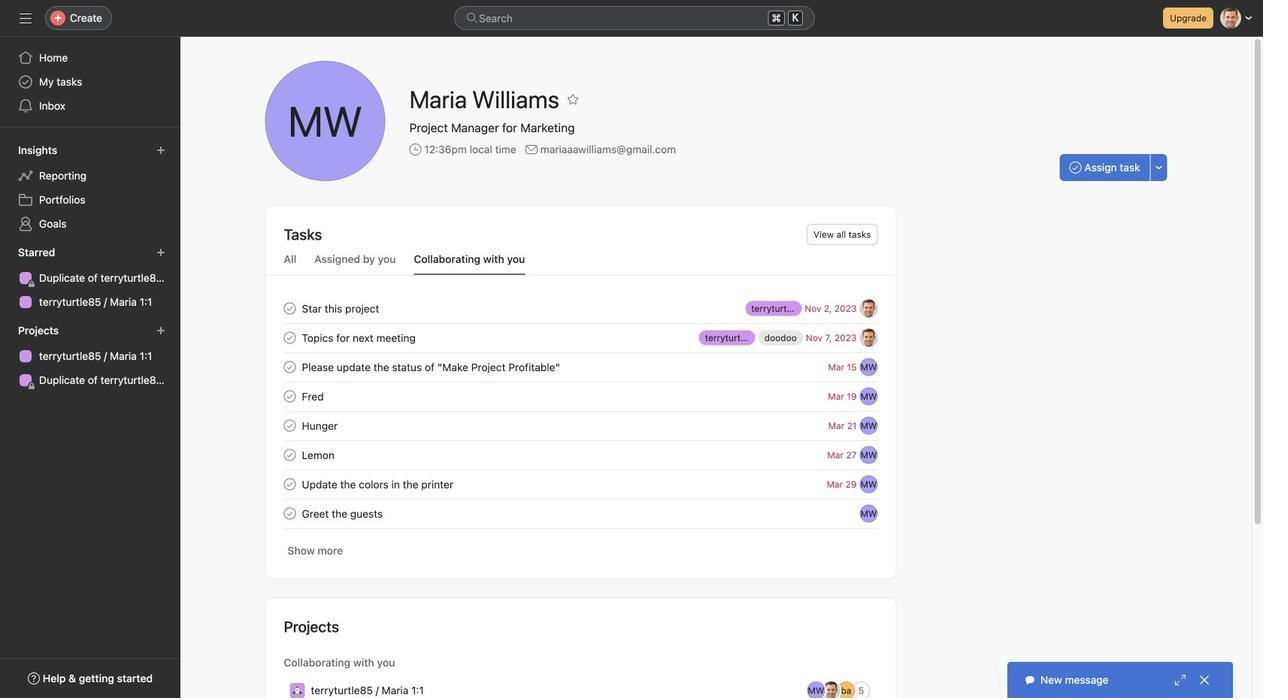 Task type: describe. For each thing, give the bounding box(es) containing it.
mark complete checkbox for 7th list item
[[281, 476, 299, 494]]

Mark complete checkbox
[[281, 300, 299, 318]]

1 toggle assignee popover image from the top
[[860, 329, 878, 347]]

Search tasks, projects, and more text field
[[454, 6, 815, 30]]

4 toggle assignee popover image from the top
[[860, 505, 878, 523]]

9 list item from the top
[[266, 677, 896, 698]]

2 list item from the top
[[266, 323, 896, 353]]

1 toggle assignee popover image from the top
[[860, 300, 878, 318]]

toggle assignee popover image for 5th list item from the top
[[860, 417, 878, 435]]

mark complete image for 5th list item from the top mark complete checkbox
[[281, 417, 299, 435]]

mark complete checkbox for sixth list item from the bottom of the page
[[281, 388, 299, 406]]

new project or portfolio image
[[156, 326, 165, 335]]

8 list item from the top
[[266, 499, 896, 529]]

2 toggle assignee popover image from the top
[[860, 358, 878, 376]]

toggle assignee popover image for 7th list item
[[860, 476, 878, 494]]

global element
[[0, 37, 180, 127]]

close image
[[1198, 674, 1210, 686]]

mark complete image for mark complete checkbox corresponding to eighth list item from the top of the page
[[281, 505, 299, 523]]

6 list item from the top
[[266, 441, 896, 470]]

3 list item from the top
[[266, 353, 896, 382]]

toggle assignee popover image for sixth list item
[[860, 446, 878, 464]]

new insights image
[[156, 146, 165, 155]]

mark complete checkbox for 3rd list item
[[281, 358, 299, 376]]

hide sidebar image
[[20, 12, 32, 24]]

3 toggle assignee popover image from the top
[[860, 388, 878, 406]]

1 list item from the top
[[266, 294, 896, 323]]

mark complete image for 3rd list item mark complete checkbox
[[281, 358, 299, 376]]

add items to starred image
[[156, 248, 165, 257]]

mark complete checkbox for 5th list item from the top
[[281, 417, 299, 435]]

projects element
[[0, 317, 180, 395]]

add to starred image
[[567, 93, 579, 105]]



Task type: vqa. For each thing, say whether or not it's contained in the screenshot.
Close icon
yes



Task type: locate. For each thing, give the bounding box(es) containing it.
2 vertical spatial mark complete image
[[281, 446, 299, 464]]

2 mark complete image from the top
[[281, 417, 299, 435]]

mark complete image for mark complete checkbox corresponding to 8th list item from the bottom
[[281, 329, 299, 347]]

starred element
[[0, 239, 180, 317]]

5 mark complete image from the top
[[281, 505, 299, 523]]

1 mark complete checkbox from the top
[[281, 329, 299, 347]]

7 list item from the top
[[266, 470, 896, 499]]

5 mark complete checkbox from the top
[[281, 446, 299, 464]]

1 mark complete image from the top
[[281, 329, 299, 347]]

more options image
[[1154, 163, 1164, 172]]

Mark complete checkbox
[[281, 329, 299, 347], [281, 358, 299, 376], [281, 388, 299, 406], [281, 417, 299, 435], [281, 446, 299, 464], [281, 476, 299, 494], [281, 505, 299, 523]]

1 mark complete image from the top
[[281, 300, 299, 318]]

mark complete image
[[281, 329, 299, 347], [281, 358, 299, 376], [281, 388, 299, 406], [281, 476, 299, 494], [281, 505, 299, 523]]

3 toggle assignee popover image from the top
[[860, 446, 878, 464]]

2 mark complete checkbox from the top
[[281, 358, 299, 376]]

mark complete checkbox for 8th list item from the bottom
[[281, 329, 299, 347]]

insights element
[[0, 137, 180, 239]]

mark complete image
[[281, 300, 299, 318], [281, 417, 299, 435], [281, 446, 299, 464]]

None field
[[454, 6, 815, 30]]

2 toggle assignee popover image from the top
[[860, 417, 878, 435]]

4 list item from the top
[[266, 382, 896, 411]]

list item
[[266, 294, 896, 323], [266, 323, 896, 353], [266, 353, 896, 382], [266, 382, 896, 411], [266, 411, 896, 441], [266, 441, 896, 470], [266, 470, 896, 499], [266, 499, 896, 529], [266, 677, 896, 698]]

mark complete image for mark complete option
[[281, 300, 299, 318]]

5 list item from the top
[[266, 411, 896, 441]]

3 mark complete image from the top
[[281, 388, 299, 406]]

0 vertical spatial mark complete image
[[281, 300, 299, 318]]

toggle assignee popover image
[[860, 300, 878, 318], [860, 358, 878, 376], [860, 388, 878, 406], [860, 505, 878, 523]]

mark complete image for mark complete checkbox related to sixth list item
[[281, 446, 299, 464]]

4 toggle assignee popover image from the top
[[860, 476, 878, 494]]

4 mark complete checkbox from the top
[[281, 417, 299, 435]]

mark complete checkbox for eighth list item from the top of the page
[[281, 505, 299, 523]]

mark complete image for 7th list item's mark complete checkbox
[[281, 476, 299, 494]]

7 mark complete checkbox from the top
[[281, 505, 299, 523]]

6 mark complete checkbox from the top
[[281, 476, 299, 494]]

toggle assignee popover image
[[860, 329, 878, 347], [860, 417, 878, 435], [860, 446, 878, 464], [860, 476, 878, 494]]

4 mark complete image from the top
[[281, 476, 299, 494]]

3 mark complete checkbox from the top
[[281, 388, 299, 406]]

mark complete image for mark complete checkbox associated with sixth list item from the bottom of the page
[[281, 388, 299, 406]]

2 mark complete image from the top
[[281, 358, 299, 376]]

mark complete checkbox for sixth list item
[[281, 446, 299, 464]]

rocket image
[[293, 686, 302, 695]]

3 mark complete image from the top
[[281, 446, 299, 464]]

1 vertical spatial mark complete image
[[281, 417, 299, 435]]

expand new message image
[[1174, 674, 1186, 686]]

tasks tabs tab list
[[266, 251, 896, 276]]



